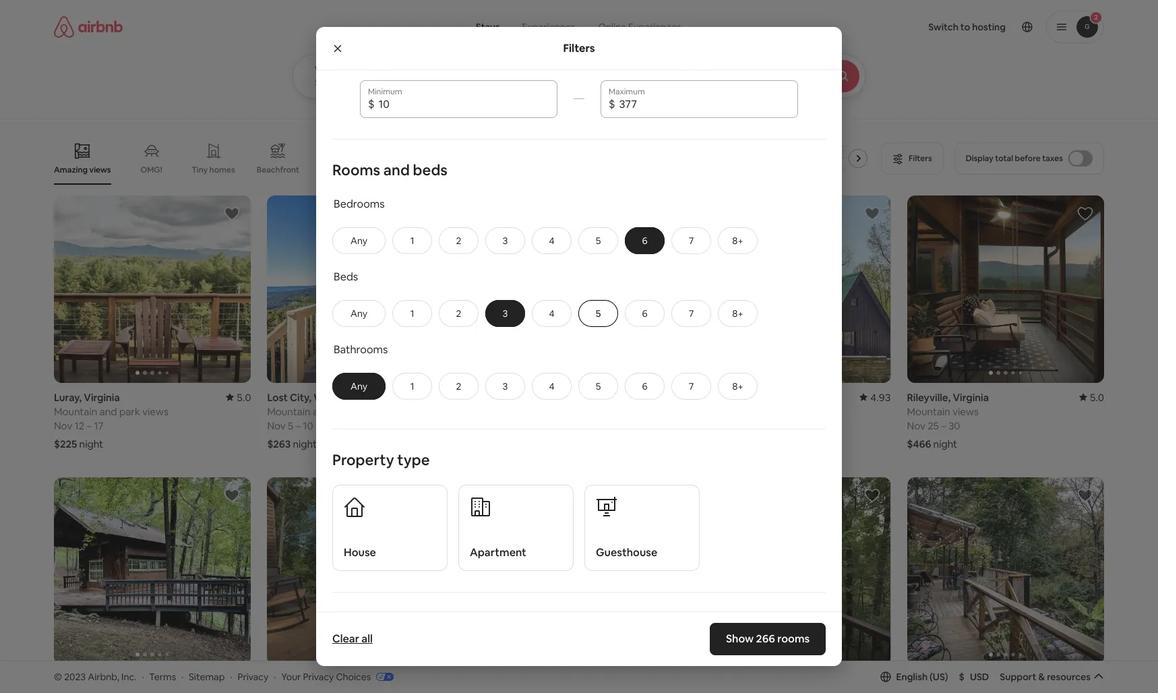 Task type: describe. For each thing, give the bounding box(es) containing it.
mountain for luray,
[[54, 405, 97, 418]]

7 for beds
[[689, 307, 694, 319]]

1 button for bathrooms
[[392, 373, 432, 400]]

nov inside luray, virginia mountain and park views nov 12 – 17 $225 night
[[54, 419, 72, 432]]

rileyville, for rileyville, virginia mountain views nov 25 – 30 $466 night
[[907, 391, 951, 404]]

3 any from the top
[[351, 380, 367, 392]]

– inside lost city, west virginia mountain and valley views nov 5 – 10 $263 night
[[296, 419, 301, 432]]

night inside rileyville, virginia mountain views nov 25 – 30 $466 night
[[933, 437, 957, 450]]

all
[[362, 632, 373, 646]]

any element for beds
[[347, 307, 372, 319]]

profile element
[[714, 0, 1104, 54]]

beachfront
[[257, 165, 299, 175]]

experiences button
[[511, 13, 587, 40]]

4.88 out of 5 average rating image
[[433, 673, 464, 685]]

4.92
[[871, 673, 891, 685]]

english (us) button
[[880, 671, 948, 683]]

2023
[[64, 671, 86, 683]]

views right amazing
[[89, 164, 111, 175]]

$ text field
[[379, 98, 549, 111]]

4.81
[[657, 673, 678, 685]]

before
[[1015, 153, 1041, 164]]

2 10 from the left
[[730, 419, 740, 432]]

amazing views
[[54, 164, 111, 175]]

3 nov from the left
[[694, 419, 712, 432]]

guesthouse
[[596, 545, 658, 560]]

show for show 266 rooms
[[726, 632, 754, 646]]

rileyville, virginia mountain views nov 25 – 30 $466 night
[[907, 391, 989, 450]]

4 for bedrooms
[[549, 234, 555, 247]]

privacy link
[[238, 671, 269, 683]]

and inside luray, virginia mountain and park views nov 12 – 17 $225 night
[[99, 405, 117, 418]]

terms · sitemap · privacy ·
[[149, 671, 276, 683]]

rooms
[[777, 632, 810, 646]]

6 button for bathrooms
[[625, 373, 665, 400]]

lost city, west virginia mountain and valley views nov 5 – 10 $263 night
[[267, 391, 387, 450]]

type
[[397, 450, 430, 469]]

frames
[[331, 165, 358, 175]]

3 any element from the top
[[347, 380, 372, 392]]

4 button for beds
[[532, 300, 572, 327]]

property
[[332, 450, 394, 469]]

1 for beds
[[410, 307, 414, 319]]

4 · from the left
[[274, 671, 276, 683]]

5 button for beds
[[578, 300, 618, 327]]

night inside luray, virginia mountain and park views nov 12 – 17 $225 night
[[79, 437, 103, 450]]

$225
[[54, 437, 77, 450]]

clear all
[[332, 632, 373, 646]]

4 button for bedrooms
[[532, 227, 572, 254]]

taxes
[[1042, 153, 1063, 164]]

jan
[[481, 419, 497, 432]]

usd
[[970, 671, 989, 683]]

any button for bedrooms
[[332, 227, 386, 254]]

$466
[[907, 437, 931, 450]]

views inside luray, virginia mountain and park views nov 12 – 17 $225 night
[[142, 405, 168, 418]]

2 for bedrooms
[[456, 234, 461, 247]]

tiny
[[192, 165, 208, 175]]

display
[[966, 153, 994, 164]]

2 for bathrooms
[[456, 380, 461, 392]]

clear
[[332, 632, 359, 646]]

fort valley, virginia
[[481, 391, 571, 404]]

english
[[896, 671, 928, 683]]

any for bedrooms
[[351, 234, 367, 247]]

choices
[[336, 671, 371, 683]]

3 button for bathrooms
[[485, 373, 525, 400]]

haymarket, virginia
[[694, 391, 787, 404]]

design
[[833, 165, 860, 175]]

house button
[[332, 485, 448, 571]]

5 button for bedrooms
[[578, 227, 618, 254]]

and inside lost city, west virginia mountain and valley views nov 5 – 10 $263 night
[[313, 405, 330, 418]]

jan 2 – 7
[[481, 419, 520, 432]]

1 6 from the top
[[642, 234, 648, 247]]

filters
[[563, 41, 595, 55]]

rileyville, virginia
[[267, 673, 349, 685]]

and inside the filters dialog
[[383, 160, 410, 179]]

online experiences
[[598, 21, 681, 33]]

paw,
[[76, 673, 97, 685]]

4.96 for fort valley, virginia
[[657, 391, 678, 404]]

quicksburg, virginia
[[907, 673, 1003, 685]]

display total before taxes button
[[954, 142, 1104, 175]]

beds
[[413, 160, 448, 179]]

inc.
[[121, 671, 136, 683]]

8+ for bathrooms
[[732, 380, 743, 392]]

5.0 for luray, virginia mountain and park views nov 12 – 17 $225 night
[[237, 391, 251, 404]]

4.96 for paw paw, west virginia
[[231, 673, 251, 685]]

1 button for beds
[[392, 300, 432, 327]]

west for ferry,
[[549, 673, 574, 685]]

8+ for bedrooms
[[732, 234, 743, 247]]

add to wishlist: paw paw, west virginia image
[[224, 487, 240, 503]]

online experiences link
[[587, 13, 693, 40]]

7 for bedrooms
[[689, 234, 694, 247]]

7 button for bedrooms
[[672, 227, 711, 254]]

filters dialog
[[316, 0, 842, 693]]

1 for bathrooms
[[410, 380, 414, 392]]

3 button for bedrooms
[[485, 227, 525, 254]]

beds
[[334, 270, 358, 284]]

resources
[[1047, 671, 1091, 683]]

guesthouse button
[[585, 485, 700, 571]]

terms
[[149, 671, 176, 683]]

5 for bedrooms
[[596, 234, 601, 247]]

display total before taxes
[[966, 153, 1063, 164]]

30
[[949, 419, 960, 432]]

4.98
[[1084, 673, 1104, 685]]

virginia right your at the left of the page
[[313, 673, 349, 685]]

a-frames
[[322, 165, 358, 175]]

$263
[[267, 437, 291, 450]]

8+ button for bathrooms
[[718, 373, 758, 400]]

4 for bathrooms
[[549, 380, 555, 392]]

none search field containing stays
[[293, 0, 903, 98]]

views inside rileyville, virginia mountain views nov 25 – 30 $466 night
[[953, 405, 979, 418]]

virginia down show 266 rooms link
[[748, 673, 784, 685]]

virginia inside lost city, west virginia mountain and valley views nov 5 – 10 $263 night
[[341, 391, 377, 404]]

1 for bedrooms
[[410, 234, 414, 247]]

$ text field
[[619, 98, 790, 111]]

6 button for beds
[[625, 300, 665, 327]]

your privacy choices link
[[281, 671, 394, 684]]

add to wishlist: rileyville, virginia image
[[437, 487, 454, 503]]

rooms
[[332, 160, 380, 179]]

night inside lost city, west virginia mountain and valley views nov 5 – 10 $263 night
[[293, 437, 317, 450]]

8+ element for beds
[[732, 307, 743, 319]]

cabins
[[386, 165, 412, 175]]

2 button for beds
[[439, 300, 479, 327]]

4.96 out of 5 average rating image for paw paw, west virginia
[[220, 673, 251, 685]]

show map button
[[534, 601, 624, 633]]

show 266 rooms link
[[710, 623, 826, 655]]

luray,
[[54, 391, 82, 404]]

1 button for bedrooms
[[392, 227, 432, 254]]

17
[[94, 419, 104, 432]]

5.0 out of 5 average rating image for luray, virginia mountain and park views nov 12 – 17 $225 night
[[226, 391, 251, 404]]

tiny homes
[[192, 165, 235, 175]]

nov inside lost city, west virginia mountain and valley views nov 5 – 10 $263 night
[[267, 419, 286, 432]]

5.0 out of 5 average rating image
[[439, 391, 464, 404]]

support & resources
[[1000, 671, 1091, 683]]

25
[[928, 419, 939, 432]]

add to wishlist: quicksburg, virginia image
[[1077, 487, 1094, 503]]

apartment button
[[458, 485, 574, 571]]



Task type: locate. For each thing, give the bounding box(es) containing it.
city,
[[290, 391, 311, 404]]

1 vertical spatial any
[[351, 307, 367, 319]]

1 vertical spatial 7 button
[[672, 300, 711, 327]]

2 6 button from the top
[[625, 300, 665, 327]]

1 privacy from the left
[[238, 671, 269, 683]]

3 5.0 from the left
[[1090, 391, 1104, 404]]

0 horizontal spatial 4.96
[[231, 673, 251, 685]]

8+ element for bedrooms
[[732, 234, 743, 247]]

1 10 from the left
[[303, 419, 313, 432]]

support & resources button
[[1000, 671, 1104, 683]]

4.93 out of 5 average rating image
[[860, 391, 891, 404]]

0 vertical spatial 6
[[642, 234, 648, 247]]

any button
[[332, 227, 386, 254], [332, 300, 386, 327], [332, 373, 386, 400]]

0 vertical spatial 3 button
[[485, 227, 525, 254]]

1 nov from the left
[[54, 419, 72, 432]]

2 6 from the top
[[642, 307, 648, 319]]

1 4 from the top
[[549, 234, 555, 247]]

virginia right ferry,
[[576, 673, 612, 685]]

2 horizontal spatial $
[[959, 671, 965, 683]]

2 8+ button from the top
[[718, 300, 758, 327]]

1 vertical spatial 8+ element
[[732, 307, 743, 319]]

3 4 from the top
[[549, 380, 555, 392]]

mountain inside lost city, west virginia mountain and valley views nov 5 – 10 $263 night
[[267, 405, 311, 418]]

5.0 for lost city, west virginia mountain and valley views nov 5 – 10 $263 night
[[450, 391, 464, 404]]

$
[[368, 97, 375, 111], [609, 97, 615, 111], [959, 671, 965, 683]]

3 for bathrooms
[[503, 380, 508, 392]]

1 night from the left
[[79, 437, 103, 450]]

any
[[351, 234, 367, 247], [351, 307, 367, 319], [351, 380, 367, 392]]

1 vertical spatial 8+
[[732, 307, 743, 319]]

virginia right (us)
[[967, 673, 1003, 685]]

waterford, virginia
[[694, 673, 784, 685]]

2 vertical spatial 8+ button
[[718, 373, 758, 400]]

8+ element for bathrooms
[[732, 380, 743, 392]]

park
[[119, 405, 140, 418]]

1 experiences from the left
[[522, 21, 575, 33]]

english (us)
[[896, 671, 948, 683]]

1 horizontal spatial $
[[609, 97, 615, 111]]

$ for $ text box
[[609, 97, 615, 111]]

1 5.0 from the left
[[237, 391, 251, 404]]

7
[[689, 234, 694, 247], [689, 307, 694, 319], [689, 380, 694, 392], [515, 419, 520, 432]]

8+ for beds
[[732, 307, 743, 319]]

5 for bathrooms
[[596, 380, 601, 392]]

0 horizontal spatial experiences
[[522, 21, 575, 33]]

views right park
[[142, 405, 168, 418]]

valley
[[333, 405, 359, 418]]

0 vertical spatial 4 button
[[532, 227, 572, 254]]

group containing amazing views
[[54, 132, 873, 185]]

show for show map
[[548, 611, 572, 623]]

2 nov from the left
[[267, 419, 286, 432]]

1 horizontal spatial mountain
[[267, 405, 311, 418]]

1 3 from the top
[[503, 234, 508, 247]]

2 horizontal spatial night
[[933, 437, 957, 450]]

3 3 button from the top
[[485, 373, 525, 400]]

– inside rileyville, virginia mountain views nov 25 – 30 $466 night
[[941, 419, 946, 432]]

2 vertical spatial 7 button
[[672, 373, 711, 400]]

None search field
[[293, 0, 903, 98]]

8+ button for bedrooms
[[718, 227, 758, 254]]

and up 17
[[99, 405, 117, 418]]

any for beds
[[351, 307, 367, 319]]

0 vertical spatial 3
[[503, 234, 508, 247]]

2 night from the left
[[293, 437, 317, 450]]

0 horizontal spatial rileyville,
[[267, 673, 311, 685]]

1 · from the left
[[142, 671, 144, 683]]

3 4 button from the top
[[532, 373, 572, 400]]

show left 266
[[726, 632, 754, 646]]

4.96
[[657, 391, 678, 404], [231, 673, 251, 685]]

any button up bathrooms
[[332, 300, 386, 327]]

1 5.0 out of 5 average rating image from the left
[[226, 391, 251, 404]]

4.98 out of 5 average rating image
[[1073, 673, 1104, 685]]

0 vertical spatial 5 button
[[578, 227, 618, 254]]

virginia inside luray, virginia mountain and park views nov 12 – 17 $225 night
[[84, 391, 120, 404]]

views inside lost city, west virginia mountain and valley views nov 5 – 10 $263 night
[[361, 405, 387, 418]]

views up 30
[[953, 405, 979, 418]]

1 7 button from the top
[[672, 227, 711, 254]]

3 3 from the top
[[503, 380, 508, 392]]

3
[[503, 234, 508, 247], [503, 307, 508, 319], [503, 380, 508, 392]]

266
[[756, 632, 775, 646]]

1 horizontal spatial 4.96
[[657, 391, 678, 404]]

mountain up 12
[[54, 405, 97, 418]]

2 4 button from the top
[[532, 300, 572, 327]]

0 vertical spatial rileyville,
[[907, 391, 951, 404]]

1 3 button from the top
[[485, 227, 525, 254]]

8+ button for beds
[[718, 300, 758, 327]]

2 horizontal spatial and
[[383, 160, 410, 179]]

8+ element
[[732, 234, 743, 247], [732, 307, 743, 319], [732, 380, 743, 392]]

4 nov from the left
[[907, 419, 926, 432]]

views right valley
[[361, 405, 387, 418]]

0 vertical spatial 4
[[549, 234, 555, 247]]

lost
[[267, 391, 288, 404]]

rileyville, for rileyville, virginia
[[267, 673, 311, 685]]

property type
[[332, 450, 430, 469]]

(us)
[[930, 671, 948, 683]]

nov 5 – 10
[[694, 419, 740, 432]]

0 horizontal spatial mountain
[[54, 405, 97, 418]]

0 horizontal spatial 5.0 out of 5 average rating image
[[226, 391, 251, 404]]

1 horizontal spatial rileyville,
[[907, 391, 951, 404]]

2 1 from the top
[[410, 307, 414, 319]]

night right the $263 at bottom
[[293, 437, 317, 450]]

© 2023 airbnb, inc. ·
[[54, 671, 144, 683]]

0 horizontal spatial show
[[548, 611, 572, 623]]

3 8+ element from the top
[[732, 380, 743, 392]]

12
[[75, 419, 84, 432]]

1 horizontal spatial and
[[313, 405, 330, 418]]

and
[[383, 160, 410, 179], [99, 405, 117, 418], [313, 405, 330, 418]]

nov inside rileyville, virginia mountain views nov 25 – 30 $466 night
[[907, 419, 926, 432]]

3 7 button from the top
[[672, 373, 711, 400]]

4.96 out of 5 average rating image left your at the left of the page
[[220, 673, 251, 685]]

0 vertical spatial 4.96
[[657, 391, 678, 404]]

2 vertical spatial 3 button
[[485, 373, 525, 400]]

4.93
[[871, 391, 891, 404]]

any button down bedrooms
[[332, 227, 386, 254]]

any element up bathrooms
[[347, 307, 372, 319]]

2 2 button from the top
[[439, 300, 479, 327]]

nov left 25
[[907, 419, 926, 432]]

2 vertical spatial any element
[[347, 380, 372, 392]]

0 horizontal spatial and
[[99, 405, 117, 418]]

2 any element from the top
[[347, 307, 372, 319]]

2 vertical spatial 5 button
[[578, 373, 618, 400]]

1 1 button from the top
[[392, 227, 432, 254]]

3 6 from the top
[[642, 380, 648, 392]]

2 3 button from the top
[[485, 300, 525, 327]]

5.0 out of 5 average rating image for rileyville, virginia mountain views nov 25 – 30 $466 night
[[1079, 391, 1104, 404]]

virginia up 17
[[84, 391, 120, 404]]

2 vertical spatial any
[[351, 380, 367, 392]]

2 button
[[439, 227, 479, 254], [439, 300, 479, 327], [439, 373, 479, 400]]

2 vertical spatial 1 button
[[392, 373, 432, 400]]

mountain down lost
[[267, 405, 311, 418]]

&
[[1039, 671, 1045, 683]]

0 horizontal spatial privacy
[[238, 671, 269, 683]]

8+ button
[[718, 227, 758, 254], [718, 300, 758, 327], [718, 373, 758, 400]]

0 horizontal spatial 4.96 out of 5 average rating image
[[220, 673, 251, 685]]

1 vertical spatial 4
[[549, 307, 555, 319]]

group
[[54, 132, 873, 185], [54, 196, 251, 383], [267, 196, 464, 383], [481, 196, 678, 383], [694, 196, 891, 383], [907, 196, 1104, 383], [54, 477, 251, 664], [267, 477, 464, 664], [481, 477, 678, 664], [694, 477, 891, 664], [907, 477, 1104, 664], [316, 593, 842, 693]]

1 6 button from the top
[[625, 227, 665, 254]]

any up valley
[[351, 380, 367, 392]]

virginia right valley,
[[535, 391, 571, 404]]

3 2 button from the top
[[439, 373, 479, 400]]

0 horizontal spatial 10
[[303, 419, 313, 432]]

1 horizontal spatial 5.0 out of 5 average rating image
[[1079, 391, 1104, 404]]

fort
[[481, 391, 500, 404]]

5 – from the left
[[941, 419, 946, 432]]

any element up valley
[[347, 380, 372, 392]]

where
[[315, 64, 340, 75]]

3 8+ from the top
[[732, 380, 743, 392]]

2 vertical spatial 8+ element
[[732, 380, 743, 392]]

1 vertical spatial show
[[726, 632, 754, 646]]

2 vertical spatial 4 button
[[532, 373, 572, 400]]

west for city,
[[314, 391, 338, 404]]

5 button for bathrooms
[[578, 373, 618, 400]]

what can we help you find? tab list
[[465, 13, 587, 40]]

amazing
[[54, 164, 88, 175]]

– down haymarket,
[[722, 419, 727, 432]]

– down city,
[[296, 419, 301, 432]]

7 button for bathrooms
[[672, 373, 711, 400]]

3 5 button from the top
[[578, 373, 618, 400]]

1 horizontal spatial 4.96 out of 5 average rating image
[[647, 391, 678, 404]]

2 8+ element from the top
[[732, 307, 743, 319]]

map
[[574, 611, 594, 623]]

any up bathrooms
[[351, 307, 367, 319]]

5 inside lost city, west virginia mountain and valley views nov 5 – 10 $263 night
[[288, 419, 293, 432]]

1 vertical spatial 8+ button
[[718, 300, 758, 327]]

any element
[[347, 234, 372, 247], [347, 307, 372, 319], [347, 380, 372, 392]]

2 vertical spatial 1
[[410, 380, 414, 392]]

· right terms
[[181, 671, 184, 683]]

0 horizontal spatial $
[[368, 97, 375, 111]]

2 vertical spatial 6 button
[[625, 373, 665, 400]]

1 horizontal spatial show
[[726, 632, 754, 646]]

2 any from the top
[[351, 307, 367, 319]]

rileyville,
[[907, 391, 951, 404], [267, 673, 311, 685]]

support
[[1000, 671, 1037, 683]]

1 vertical spatial 5 button
[[578, 300, 618, 327]]

views
[[89, 164, 111, 175], [142, 405, 168, 418], [361, 405, 387, 418], [953, 405, 979, 418]]

add to wishlist: luray, virginia image
[[224, 206, 240, 222]]

4.96 right the sitemap
[[231, 673, 251, 685]]

5.0
[[237, 391, 251, 404], [450, 391, 464, 404], [1090, 391, 1104, 404]]

1 mountain from the left
[[54, 405, 97, 418]]

2 vertical spatial 8+
[[732, 380, 743, 392]]

sitemap
[[189, 671, 225, 683]]

4 – from the left
[[722, 419, 727, 432]]

west for paw,
[[99, 673, 124, 685]]

0 vertical spatial any element
[[347, 234, 372, 247]]

2 any button from the top
[[332, 300, 386, 327]]

1 4 button from the top
[[532, 227, 572, 254]]

terms link
[[149, 671, 176, 683]]

show map
[[548, 611, 594, 623]]

2 vertical spatial 3
[[503, 380, 508, 392]]

your
[[281, 671, 301, 683]]

0 vertical spatial 4.96 out of 5 average rating image
[[647, 391, 678, 404]]

1 vertical spatial 1
[[410, 307, 414, 319]]

0 vertical spatial 8+ element
[[732, 234, 743, 247]]

luray, virginia mountain and park views nov 12 – 17 $225 night
[[54, 391, 168, 450]]

3 · from the left
[[230, 671, 232, 683]]

0 vertical spatial 6 button
[[625, 227, 665, 254]]

show inside button
[[548, 611, 572, 623]]

1 horizontal spatial 5.0
[[450, 391, 464, 404]]

your privacy choices
[[281, 671, 371, 683]]

4.96 out of 5 average rating image for fort valley, virginia
[[647, 391, 678, 404]]

2 7 button from the top
[[672, 300, 711, 327]]

1 vertical spatial 6 button
[[625, 300, 665, 327]]

4.88
[[444, 673, 464, 685]]

0 vertical spatial show
[[548, 611, 572, 623]]

homes
[[209, 165, 235, 175]]

2 vertical spatial any button
[[332, 373, 386, 400]]

airbnb,
[[88, 671, 119, 683]]

7 button for beds
[[672, 300, 711, 327]]

2 experiences from the left
[[628, 21, 681, 33]]

add to wishlist: waterford, virginia image
[[864, 487, 880, 503]]

west inside lost city, west virginia mountain and valley views nov 5 – 10 $263 night
[[314, 391, 338, 404]]

add to wishlist: rileyville, virginia image
[[1077, 206, 1094, 222]]

2 vertical spatial 6
[[642, 380, 648, 392]]

· right inc.
[[142, 671, 144, 683]]

2 privacy from the left
[[303, 671, 334, 683]]

1 any button from the top
[[332, 227, 386, 254]]

· left privacy link
[[230, 671, 232, 683]]

ferry,
[[521, 673, 547, 685]]

2 horizontal spatial west
[[549, 673, 574, 685]]

experiences inside online experiences link
[[628, 21, 681, 33]]

1 horizontal spatial night
[[293, 437, 317, 450]]

$ for $ text field
[[368, 97, 375, 111]]

virginia
[[84, 391, 120, 404], [535, 391, 571, 404], [341, 391, 377, 404], [751, 391, 787, 404], [953, 391, 989, 404], [126, 673, 162, 685], [576, 673, 612, 685], [313, 673, 349, 685], [748, 673, 784, 685], [967, 673, 1003, 685]]

2 mountain from the left
[[267, 405, 311, 418]]

1 horizontal spatial experiences
[[628, 21, 681, 33]]

– inside luray, virginia mountain and park views nov 12 – 17 $225 night
[[87, 419, 92, 432]]

any element for bedrooms
[[347, 234, 372, 247]]

mountain for rileyville,
[[907, 405, 951, 418]]

stays
[[476, 21, 500, 33]]

paw paw, west virginia
[[54, 673, 162, 685]]

6 for beds
[[642, 307, 648, 319]]

0 vertical spatial 1 button
[[392, 227, 432, 254]]

mountain up 25
[[907, 405, 951, 418]]

4
[[549, 234, 555, 247], [549, 307, 555, 319], [549, 380, 555, 392]]

2 3 from the top
[[503, 307, 508, 319]]

4.96 out of 5 average rating image
[[647, 391, 678, 404], [220, 673, 251, 685]]

6 button
[[625, 227, 665, 254], [625, 300, 665, 327], [625, 373, 665, 400]]

haymarket,
[[694, 391, 749, 404]]

privacy right your at the left of the page
[[303, 671, 334, 683]]

any button up valley
[[332, 373, 386, 400]]

4.96 out of 5 average rating image left haymarket,
[[647, 391, 678, 404]]

Where field
[[315, 76, 491, 88]]

2 8+ from the top
[[732, 307, 743, 319]]

– right jan
[[507, 419, 512, 432]]

6
[[642, 234, 648, 247], [642, 307, 648, 319], [642, 380, 648, 392]]

any button for beds
[[332, 300, 386, 327]]

experiences inside experiences button
[[522, 21, 575, 33]]

3 mountain from the left
[[907, 405, 951, 418]]

$ usd
[[959, 671, 989, 683]]

8+
[[732, 234, 743, 247], [732, 307, 743, 319], [732, 380, 743, 392]]

night down 17
[[79, 437, 103, 450]]

1 – from the left
[[87, 419, 92, 432]]

clear all button
[[326, 626, 379, 653]]

0 horizontal spatial west
[[99, 673, 124, 685]]

3 any button from the top
[[332, 373, 386, 400]]

any down bedrooms
[[351, 234, 367, 247]]

night down 30
[[933, 437, 957, 450]]

sitemap link
[[189, 671, 225, 683]]

valley,
[[503, 391, 533, 404]]

virginia right haymarket,
[[751, 391, 787, 404]]

2 – from the left
[[507, 419, 512, 432]]

privacy left your at the left of the page
[[238, 671, 269, 683]]

4 for beds
[[549, 307, 555, 319]]

total
[[995, 153, 1013, 164]]

1 horizontal spatial privacy
[[303, 671, 334, 683]]

1 vertical spatial any element
[[347, 307, 372, 319]]

show 266 rooms
[[726, 632, 810, 646]]

nov up the $263 at bottom
[[267, 419, 286, 432]]

mountain inside rileyville, virginia mountain views nov 25 – 30 $466 night
[[907, 405, 951, 418]]

0 vertical spatial 2 button
[[439, 227, 479, 254]]

1 button
[[392, 227, 432, 254], [392, 300, 432, 327], [392, 373, 432, 400]]

a-
[[322, 165, 331, 175]]

mountain
[[54, 405, 97, 418], [267, 405, 311, 418], [907, 405, 951, 418]]

5.0 out of 5 average rating image
[[226, 391, 251, 404], [1079, 391, 1104, 404]]

privacy
[[238, 671, 269, 683], [303, 671, 334, 683]]

4 button for bathrooms
[[532, 373, 572, 400]]

1 vertical spatial 4.96 out of 5 average rating image
[[220, 673, 251, 685]]

1 vertical spatial 1 button
[[392, 300, 432, 327]]

1 vertical spatial any button
[[332, 300, 386, 327]]

0 horizontal spatial night
[[79, 437, 103, 450]]

virginia up valley
[[341, 391, 377, 404]]

2 1 button from the top
[[392, 300, 432, 327]]

1 vertical spatial 3 button
[[485, 300, 525, 327]]

4 button
[[532, 227, 572, 254], [532, 300, 572, 327], [532, 373, 572, 400]]

west right paw,
[[99, 673, 124, 685]]

nov
[[54, 419, 72, 432], [267, 419, 286, 432], [694, 419, 712, 432], [907, 419, 926, 432]]

virginia inside rileyville, virginia mountain views nov 25 – 30 $466 night
[[953, 391, 989, 404]]

mansions
[[441, 165, 476, 175]]

1 vertical spatial 4 button
[[532, 300, 572, 327]]

3 8+ button from the top
[[718, 373, 758, 400]]

virginia up 30
[[953, 391, 989, 404]]

3 6 button from the top
[[625, 373, 665, 400]]

3 for bedrooms
[[503, 234, 508, 247]]

1 8+ element from the top
[[732, 234, 743, 247]]

west
[[314, 391, 338, 404], [99, 673, 124, 685], [549, 673, 574, 685]]

3 1 button from the top
[[392, 373, 432, 400]]

0 horizontal spatial 5.0
[[237, 391, 251, 404]]

1 8+ button from the top
[[718, 227, 758, 254]]

5 for beds
[[596, 307, 601, 319]]

10 down city,
[[303, 419, 313, 432]]

show left the map
[[548, 611, 572, 623]]

1 vertical spatial rileyville,
[[267, 673, 311, 685]]

virginia right airbnb,
[[126, 673, 162, 685]]

7 for bathrooms
[[689, 380, 694, 392]]

0 vertical spatial 8+
[[732, 234, 743, 247]]

0 vertical spatial 8+ button
[[718, 227, 758, 254]]

1 vertical spatial 3
[[503, 307, 508, 319]]

mountain inside luray, virginia mountain and park views nov 12 – 17 $225 night
[[54, 405, 97, 418]]

1 2 button from the top
[[439, 227, 479, 254]]

omg!
[[141, 165, 162, 175]]

©
[[54, 671, 62, 683]]

0 vertical spatial 1
[[410, 234, 414, 247]]

2 5 button from the top
[[578, 300, 618, 327]]

4.92 out of 5 average rating image
[[860, 673, 891, 685]]

2 4 from the top
[[549, 307, 555, 319]]

10 down haymarket, virginia
[[730, 419, 740, 432]]

1 vertical spatial 6
[[642, 307, 648, 319]]

rileyville, inside rileyville, virginia mountain views nov 25 – 30 $466 night
[[907, 391, 951, 404]]

1
[[410, 234, 414, 247], [410, 307, 414, 319], [410, 380, 414, 392]]

1 8+ from the top
[[732, 234, 743, 247]]

– left 17
[[87, 419, 92, 432]]

experiences right online
[[628, 21, 681, 33]]

0 vertical spatial any button
[[332, 227, 386, 254]]

stays tab panel
[[293, 54, 903, 98]]

rooms and beds
[[332, 160, 448, 179]]

6 for bathrooms
[[642, 380, 648, 392]]

1 horizontal spatial west
[[314, 391, 338, 404]]

· left your at the left of the page
[[274, 671, 276, 683]]

nov left 12
[[54, 419, 72, 432]]

5 button
[[578, 227, 618, 254], [578, 300, 618, 327], [578, 373, 618, 400]]

stays button
[[465, 13, 511, 40]]

1 any from the top
[[351, 234, 367, 247]]

– right 25
[[941, 419, 946, 432]]

0 vertical spatial any
[[351, 234, 367, 247]]

1 vertical spatial 4.96
[[231, 673, 251, 685]]

paw
[[54, 673, 74, 685]]

any element down bedrooms
[[347, 234, 372, 247]]

west up valley
[[314, 391, 338, 404]]

1 any element from the top
[[347, 234, 372, 247]]

add to wishlist: haymarket, virginia image
[[864, 206, 880, 222]]

2 5.0 from the left
[[450, 391, 464, 404]]

3 night from the left
[[933, 437, 957, 450]]

4.81 out of 5 average rating image
[[647, 673, 678, 685]]

0 vertical spatial 7 button
[[672, 227, 711, 254]]

2 vertical spatial 2 button
[[439, 373, 479, 400]]

3 – from the left
[[296, 419, 301, 432]]

1 1 from the top
[[410, 234, 414, 247]]

10 inside lost city, west virginia mountain and valley views nov 5 – 10 $263 night
[[303, 419, 313, 432]]

3 1 from the top
[[410, 380, 414, 392]]

and left beds
[[383, 160, 410, 179]]

1 vertical spatial 2 button
[[439, 300, 479, 327]]

2 for beds
[[456, 307, 461, 319]]

2 vertical spatial 4
[[549, 380, 555, 392]]

west right ferry,
[[549, 673, 574, 685]]

2 button for bedrooms
[[439, 227, 479, 254]]

and left valley
[[313, 405, 330, 418]]

5.0 for rileyville, virginia mountain views nov 25 – 30 $466 night
[[1090, 391, 1104, 404]]

experiences up filters at the top of page
[[522, 21, 575, 33]]

2 5.0 out of 5 average rating image from the left
[[1079, 391, 1104, 404]]

2 horizontal spatial mountain
[[907, 405, 951, 418]]

show inside the filters dialog
[[726, 632, 754, 646]]

nov down haymarket,
[[694, 419, 712, 432]]

1 horizontal spatial 10
[[730, 419, 740, 432]]

4.96 left haymarket,
[[657, 391, 678, 404]]

2 horizontal spatial 5.0
[[1090, 391, 1104, 404]]

2 · from the left
[[181, 671, 184, 683]]

10
[[303, 419, 313, 432], [730, 419, 740, 432]]

1 5 button from the top
[[578, 227, 618, 254]]

2 button for bathrooms
[[439, 373, 479, 400]]



Task type: vqa. For each thing, say whether or not it's contained in the screenshot.
Hosting resources
no



